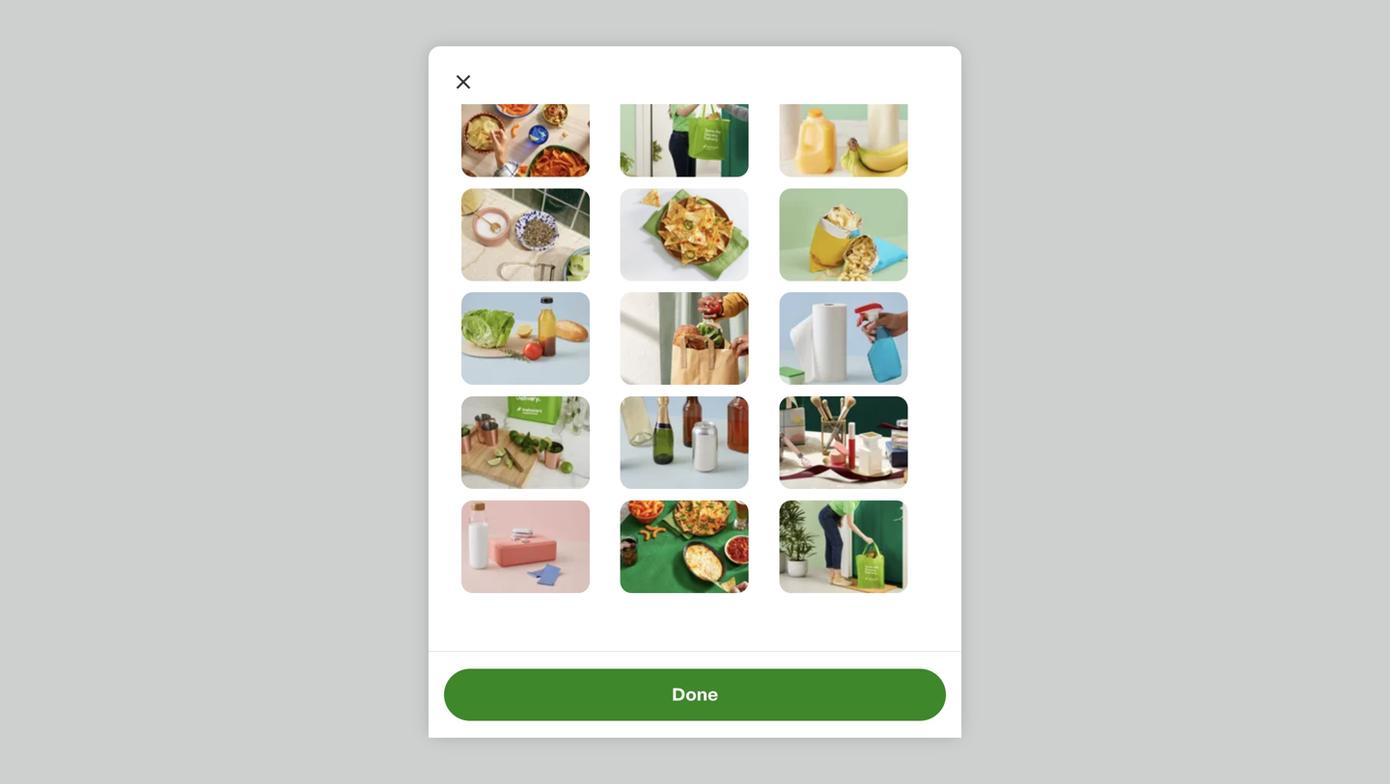 Task type: locate. For each thing, give the bounding box(es) containing it.
a table with people sitting around it with a bowl of potato chips, doritos, and cheetos. image
[[461, 84, 590, 177]]

a person holding a tomato and a grocery bag with a baguette and vegetables. image
[[620, 293, 749, 385]]

a head of lettuce, a half of a lemon, a bottle of sauce, a tomato, and a small baguette. image
[[461, 293, 590, 385]]

a bulb of garlic, a bowl of salt, a bowl of pepper, a bowl of cut celery. image
[[461, 189, 590, 281]]

two bags of chips open. image
[[779, 189, 908, 281]]

done
[[672, 687, 718, 704]]

a table wtih assorted snacks and drinks. image
[[620, 501, 749, 594]]



Task type: describe. For each thing, give the bounding box(es) containing it.
a marble tabletop with a wooden cutting board of cut limes, copper cups, and vodka bottles. image
[[461, 397, 590, 490]]

a blue can, a silver can, an empty bottle, an empty champagne bottle, and two brown glass bottles. image
[[620, 397, 749, 490]]

an shopper setting a bag of groceries down at someone's door. image
[[779, 501, 908, 594]]

bowl of nachos covered in cheese. image
[[620, 189, 749, 281]]

a water bottle, yoga block, stretch band, and ear buds. image
[[461, 501, 590, 594]]

a roll of paper towels, a person holding a spray bottle of blue cleaning solution, and a sponge. image
[[779, 293, 908, 385]]

a woman handing over a grocery bag to a customer through their front door. image
[[620, 84, 749, 177]]

a roll of paper towels, a gallon of orange juice, a small bottle of milk, a bunch of bananas. image
[[779, 84, 908, 177]]

done button
[[444, 670, 946, 722]]

a tabletop of makeup, skincare, and beauty products. image
[[779, 397, 908, 490]]

list_add_items dialog
[[429, 0, 962, 739]]



Task type: vqa. For each thing, say whether or not it's contained in the screenshot.
the bottommost 'Memo'
no



